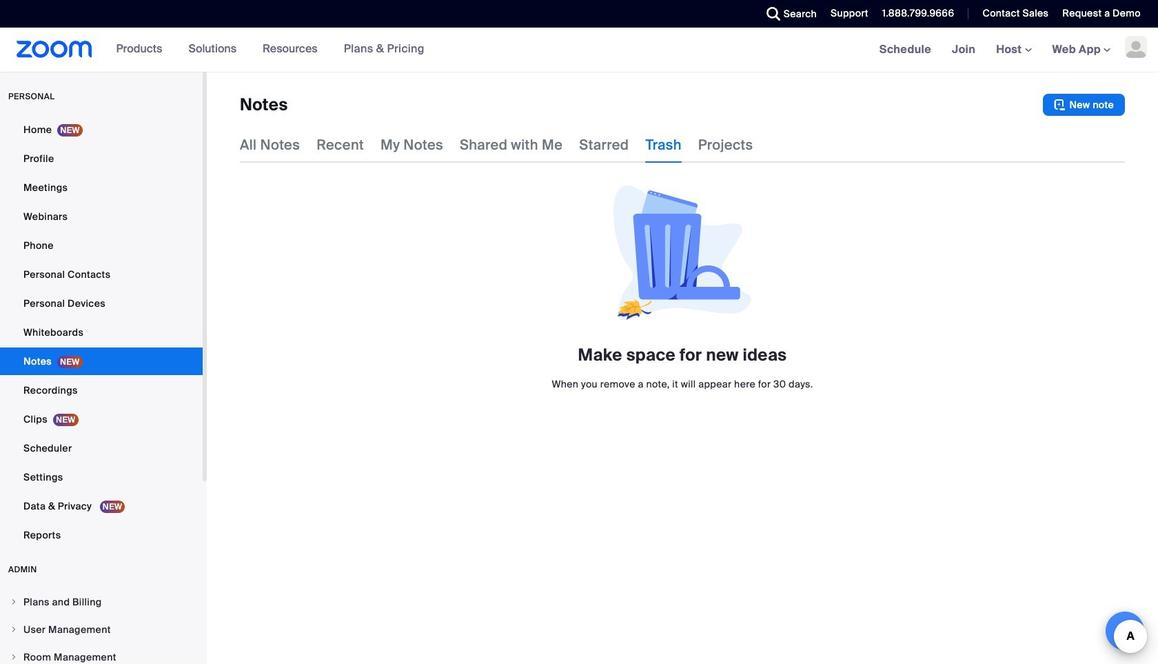 Task type: vqa. For each thing, say whether or not it's contained in the screenshot.
3rd right 'Icon' from the top of the Admin Menu "menu"
yes



Task type: describe. For each thing, give the bounding box(es) containing it.
meetings navigation
[[869, 28, 1159, 72]]

right image for 2nd menu item from the bottom
[[10, 626, 18, 634]]

personal menu menu
[[0, 116, 203, 550]]

profile picture image
[[1126, 36, 1148, 58]]

1 menu item from the top
[[0, 589, 203, 615]]

zoom logo image
[[17, 41, 92, 58]]

admin menu menu
[[0, 589, 203, 664]]



Task type: locate. For each thing, give the bounding box(es) containing it.
1 vertical spatial right image
[[10, 626, 18, 634]]

menu item
[[0, 589, 203, 615], [0, 617, 203, 643], [0, 644, 203, 664]]

3 menu item from the top
[[0, 644, 203, 664]]

tabs of all notes page tab list
[[240, 127, 753, 163]]

3 right image from the top
[[10, 653, 18, 661]]

right image for third menu item from the bottom
[[10, 598, 18, 606]]

2 menu item from the top
[[0, 617, 203, 643]]

2 vertical spatial right image
[[10, 653, 18, 661]]

application
[[240, 94, 1126, 116]]

right image for first menu item from the bottom of the admin menu menu on the bottom of page
[[10, 653, 18, 661]]

open chat image
[[1116, 621, 1135, 641]]

0 vertical spatial menu item
[[0, 589, 203, 615]]

right image
[[10, 598, 18, 606], [10, 626, 18, 634], [10, 653, 18, 661]]

banner
[[0, 28, 1159, 72]]

1 right image from the top
[[10, 598, 18, 606]]

2 right image from the top
[[10, 626, 18, 634]]

1 vertical spatial menu item
[[0, 617, 203, 643]]

2 vertical spatial menu item
[[0, 644, 203, 664]]

product information navigation
[[92, 28, 435, 72]]

0 vertical spatial right image
[[10, 598, 18, 606]]



